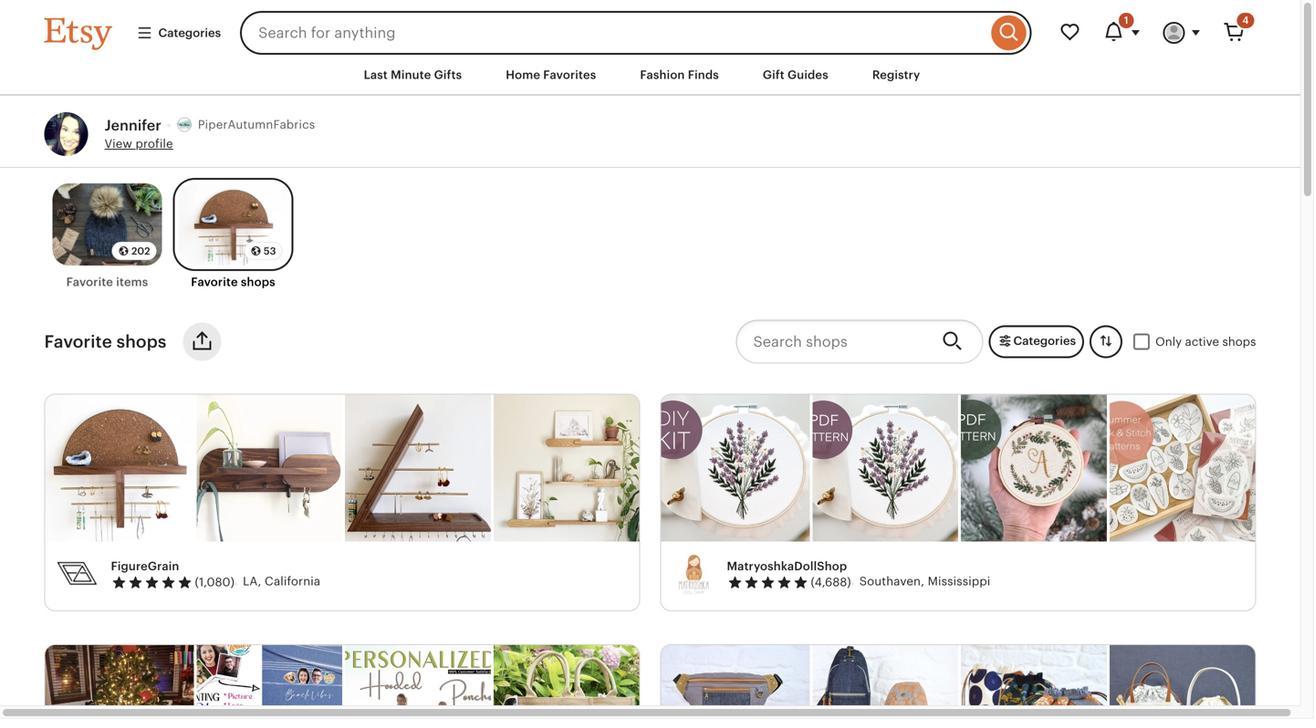Task type: vqa. For each thing, say whether or not it's contained in the screenshot.
Last Minute Gifts
yes



Task type: describe. For each thing, give the bounding box(es) containing it.
guides
[[788, 68, 829, 82]]

registry
[[873, 68, 921, 82]]

0 horizontal spatial favorite shops
[[44, 332, 167, 352]]

(1,080)
[[195, 576, 235, 589]]

last minute gifts link
[[350, 58, 476, 91]]

piperautumnfabrics image
[[176, 116, 192, 133]]

fashion finds link
[[627, 58, 733, 91]]

0 vertical spatial favorite shops
[[191, 275, 275, 289]]

southaven,
[[860, 575, 925, 588]]

favorites
[[543, 68, 596, 82]]

home favorites
[[506, 68, 596, 82]]

view profile link
[[105, 137, 173, 151]]

avatar belonging to matryoshkadollshop image
[[672, 553, 716, 596]]

1 button
[[1092, 11, 1153, 55]]

mississippi
[[928, 575, 991, 588]]

1
[[1125, 15, 1129, 26]]

active
[[1186, 335, 1220, 349]]

1 vertical spatial categories
[[1014, 334, 1076, 348]]

last minute gifts
[[364, 68, 462, 82]]

last
[[364, 68, 388, 82]]

la, california
[[243, 575, 321, 588]]

california
[[265, 575, 321, 588]]

4
[[1243, 15, 1249, 26]]

southaven, mississippi
[[860, 575, 991, 588]]

1 horizontal spatial shops
[[241, 275, 275, 289]]

profile
[[136, 137, 173, 151]]

gift guides link
[[749, 58, 842, 91]]

figuregrain
[[111, 559, 179, 573]]



Task type: locate. For each thing, give the bounding box(es) containing it.
favorite shops down favorite items
[[44, 332, 167, 352]]

only
[[1156, 335, 1182, 349]]

fashion finds
[[640, 68, 719, 82]]

1 horizontal spatial categories button
[[989, 325, 1085, 358]]

categories button
[[123, 16, 235, 49], [989, 325, 1085, 358]]

categories
[[158, 26, 221, 40], [1014, 334, 1076, 348]]

view
[[105, 137, 132, 151]]

shops
[[241, 275, 275, 289], [117, 332, 167, 352], [1223, 335, 1257, 349]]

53
[[264, 246, 276, 257]]

0 horizontal spatial categories button
[[123, 16, 235, 49]]

favorite right items
[[191, 275, 238, 289]]

categories banner
[[11, 0, 1289, 55]]

finds
[[688, 68, 719, 82]]

la,
[[243, 575, 262, 588]]

0 vertical spatial categories
[[158, 26, 221, 40]]

fashion
[[640, 68, 685, 82]]

shops down items
[[117, 332, 167, 352]]

favorite for 53
[[191, 275, 238, 289]]

piperautumnfabrics link
[[176, 116, 315, 135]]

favorite for 202
[[66, 275, 113, 289]]

gift guides
[[763, 68, 829, 82]]

favorite items
[[66, 275, 148, 289]]

view profile
[[105, 137, 173, 151]]

categories inside banner
[[158, 26, 221, 40]]

1 vertical spatial categories button
[[989, 325, 1085, 358]]

menu bar containing last minute gifts
[[11, 55, 1289, 96]]

1 vertical spatial favorite shops
[[44, 332, 167, 352]]

Search for anything text field
[[240, 11, 987, 55]]

2 horizontal spatial shops
[[1223, 335, 1257, 349]]

shops down 53
[[241, 275, 275, 289]]

shops right active
[[1223, 335, 1257, 349]]

item from this shop image
[[45, 395, 194, 542], [197, 395, 342, 542], [345, 395, 491, 542], [494, 395, 639, 542], [661, 395, 810, 542], [813, 395, 959, 542], [961, 395, 1107, 542], [1110, 395, 1256, 542], [45, 645, 194, 719], [197, 645, 342, 719], [345, 645, 491, 719], [494, 645, 639, 719], [661, 645, 810, 719], [813, 645, 959, 719], [961, 645, 1107, 719], [1110, 645, 1256, 719]]

None search field
[[240, 11, 1032, 55]]

Search shops text field
[[736, 320, 928, 364]]

avatar belonging to figuregrain image
[[56, 553, 100, 596]]

registry link
[[859, 58, 934, 91]]

piperautumnfabrics
[[198, 118, 315, 132]]

jennifer
[[105, 117, 161, 134]]

only active shops
[[1156, 335, 1257, 349]]

matryoshkadollshop
[[727, 559, 847, 573]]

0 horizontal spatial shops
[[117, 332, 167, 352]]

0 vertical spatial categories button
[[123, 16, 235, 49]]

favorite shops down 53
[[191, 275, 275, 289]]

items
[[116, 275, 148, 289]]

1 horizontal spatial favorite shops
[[191, 275, 275, 289]]

0 horizontal spatial categories
[[158, 26, 221, 40]]

favorite
[[66, 275, 113, 289], [191, 275, 238, 289], [44, 332, 112, 352]]

(4,688)
[[811, 576, 851, 589]]

minute
[[391, 68, 431, 82]]

home
[[506, 68, 540, 82]]

menu bar
[[11, 55, 1289, 96]]

gift
[[763, 68, 785, 82]]

none search field inside categories banner
[[240, 11, 1032, 55]]

gifts
[[434, 68, 462, 82]]

favorite left items
[[66, 275, 113, 289]]

202
[[131, 246, 150, 257]]

home favorites link
[[492, 58, 610, 91]]

favorite down favorite items
[[44, 332, 112, 352]]

favorite shops
[[191, 275, 275, 289], [44, 332, 167, 352]]

1 horizontal spatial categories
[[1014, 334, 1076, 348]]

4 link
[[1213, 11, 1257, 55]]

categories button inside banner
[[123, 16, 235, 49]]



